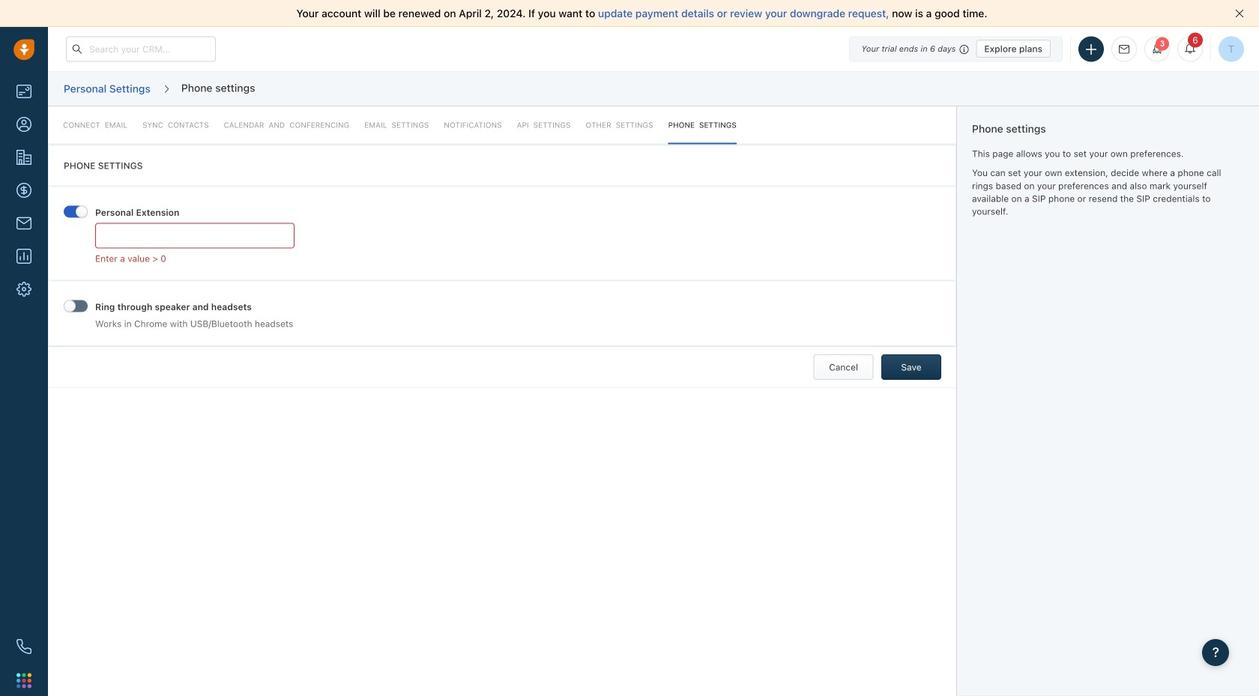 Task type: vqa. For each thing, say whether or not it's contained in the screenshot.
Phone element
yes



Task type: describe. For each thing, give the bounding box(es) containing it.
freshworks switcher image
[[16, 673, 31, 688]]

Search your CRM... text field
[[66, 36, 216, 62]]

phone element
[[9, 632, 39, 662]]

send email image
[[1119, 44, 1130, 54]]

Enter number text field
[[95, 223, 295, 249]]



Task type: locate. For each thing, give the bounding box(es) containing it.
phone image
[[16, 639, 31, 654]]

close image
[[1235, 9, 1244, 18]]

tab list
[[48, 106, 957, 144]]



